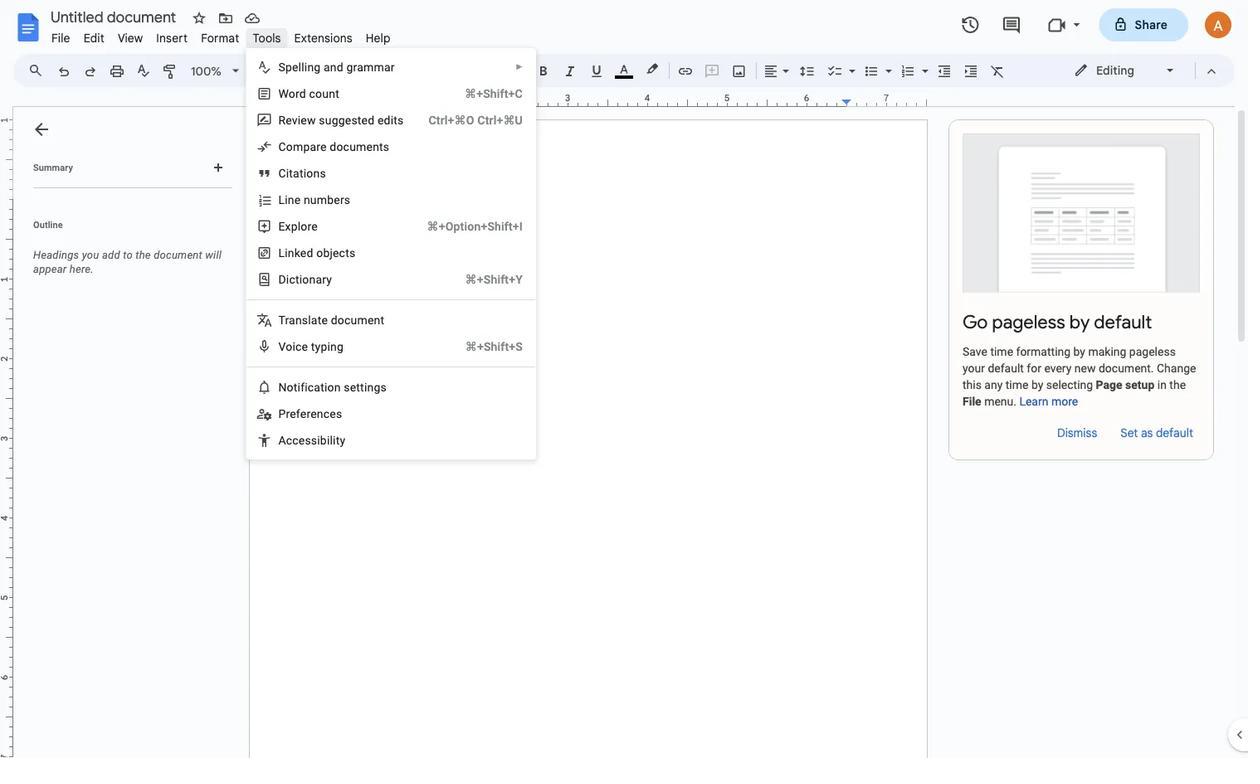 Task type: vqa. For each thing, say whether or not it's contained in the screenshot.


Task type: locate. For each thing, give the bounding box(es) containing it.
time right save
[[991, 345, 1014, 358]]

headings
[[33, 249, 79, 261]]

by up new
[[1074, 345, 1086, 358]]

cessibility
[[292, 434, 346, 447]]

by down for
[[1032, 378, 1044, 392]]

help
[[366, 31, 391, 45]]

review suggested edits u element
[[278, 113, 409, 127]]

summary
[[33, 162, 73, 173]]

translate document t element
[[278, 313, 389, 327]]

pelling
[[285, 60, 321, 74]]

s
[[319, 113, 325, 127]]

1 vertical spatial the
[[1170, 378, 1186, 392]]

outline heading
[[13, 218, 239, 242]]

line numbers f1 element
[[278, 193, 355, 207]]

and
[[324, 60, 344, 74]]

menu
[[224, 0, 536, 460]]

for
[[1027, 361, 1042, 375]]

numbers
[[304, 193, 351, 207]]

0 vertical spatial pageless
[[992, 310, 1065, 334]]

insert
[[156, 31, 188, 45]]

⌘+shift+s element
[[445, 339, 523, 355]]

go pageless by default list
[[949, 120, 1214, 461]]

text color image
[[615, 59, 633, 79]]

go pageless by default
[[963, 310, 1152, 334]]

default inside save time formatting by making pageless your default for every new document. change this any time by selecting
[[988, 361, 1024, 375]]

objects
[[316, 246, 356, 260]]

document left will
[[154, 249, 202, 261]]

0 vertical spatial file
[[51, 31, 70, 45]]

pageless up formatting
[[992, 310, 1065, 334]]

pageless up change
[[1130, 345, 1176, 358]]

file
[[51, 31, 70, 45], [963, 395, 982, 408]]

1 vertical spatial file
[[963, 395, 982, 408]]

t
[[278, 313, 285, 327]]

view menu item
[[111, 28, 150, 48]]

default up any
[[988, 361, 1024, 375]]

go
[[963, 310, 988, 334]]

typing
[[311, 340, 344, 354]]

1 horizontal spatial default
[[1094, 310, 1152, 334]]

citations
[[278, 166, 326, 180]]

by up making
[[1070, 310, 1090, 334]]

the right in at the right of the page
[[1170, 378, 1186, 392]]

default right as
[[1156, 426, 1194, 440]]

file down the this
[[963, 395, 982, 408]]

headings you add to the document will appear here.
[[33, 249, 222, 276]]

time
[[991, 345, 1014, 358], [1006, 378, 1029, 392]]

⌘+shift+y
[[465, 273, 523, 286]]

1 vertical spatial pageless
[[1130, 345, 1176, 358]]

co
[[278, 140, 293, 154]]

highlight color image
[[643, 59, 662, 79]]

Zoom field
[[184, 59, 247, 84]]

any
[[985, 378, 1003, 392]]

menu bar inside menu bar banner
[[45, 22, 397, 49]]

grammar
[[347, 60, 395, 74]]

tools
[[253, 31, 281, 45]]

setup
[[1126, 378, 1155, 392]]

ggested
[[332, 113, 375, 127]]

to
[[123, 249, 133, 261]]

the right to
[[136, 249, 151, 261]]

0 vertical spatial time
[[991, 345, 1014, 358]]

menu bar containing file
[[45, 22, 397, 49]]

1 horizontal spatial pageless
[[1130, 345, 1176, 358]]

1 horizontal spatial file
[[963, 395, 982, 408]]

a c cessibility
[[278, 434, 346, 447]]

save time formatting by making pageless your default for every new document. change this any time by selecting
[[963, 345, 1196, 392]]

ctrl+⌘o ctrl+⌘u element
[[409, 112, 523, 129]]

2 vertical spatial default
[[1156, 426, 1194, 440]]

0 vertical spatial the
[[136, 249, 151, 261]]

0 horizontal spatial default
[[988, 361, 1024, 375]]

every
[[1045, 361, 1072, 375]]

menu bar
[[45, 22, 397, 49]]

ranslate
[[285, 313, 328, 327]]

m
[[293, 140, 303, 154]]

by
[[1070, 310, 1090, 334], [1074, 345, 1086, 358], [1032, 378, 1044, 392]]

top margin image
[[0, 120, 12, 204]]

format
[[201, 31, 239, 45]]

0 horizontal spatial the
[[136, 249, 151, 261]]

w
[[278, 87, 289, 100]]

document up the typing
[[331, 313, 385, 327]]

2 horizontal spatial default
[[1156, 426, 1194, 440]]

1 horizontal spatial document
[[331, 313, 385, 327]]

voice typing v element
[[278, 340, 349, 354]]

0 vertical spatial document
[[154, 249, 202, 261]]

default
[[1094, 310, 1152, 334], [988, 361, 1024, 375], [1156, 426, 1194, 440]]

0 horizontal spatial file
[[51, 31, 70, 45]]

ctrl+⌘o
[[429, 113, 474, 127]]

the
[[136, 249, 151, 261], [1170, 378, 1186, 392]]

citations k element
[[278, 166, 331, 180]]

p references
[[278, 407, 342, 421]]

file menu item
[[45, 28, 77, 48]]

1 vertical spatial document
[[331, 313, 385, 327]]

add
[[102, 249, 120, 261]]

default up making
[[1094, 310, 1152, 334]]

extensions menu item
[[288, 28, 359, 48]]

settings
[[344, 381, 387, 394]]

page setup in the file menu. learn more
[[963, 378, 1186, 408]]

summary heading
[[33, 161, 73, 174]]

⌘+option+shift+i element
[[407, 218, 523, 235]]

document inside menu
[[331, 313, 385, 327]]

n
[[278, 381, 287, 394]]

spelling and grammar s element
[[278, 60, 400, 74]]

explo r e
[[278, 220, 318, 233]]

share button
[[1099, 8, 1189, 42]]

insert image image
[[730, 59, 749, 82]]

0 vertical spatial default
[[1094, 310, 1152, 334]]

pageless
[[992, 310, 1065, 334], [1130, 345, 1176, 358]]

set as default
[[1121, 426, 1194, 440]]

accessibility c element
[[278, 434, 351, 447]]

page
[[1096, 378, 1123, 392]]

u
[[325, 113, 332, 127]]

1 horizontal spatial the
[[1170, 378, 1186, 392]]

file left edit menu item
[[51, 31, 70, 45]]

time right any
[[1006, 378, 1029, 392]]

mode and view toolbar
[[1062, 54, 1225, 87]]

⌘+option+shift+i
[[427, 220, 523, 233]]

0 horizontal spatial pageless
[[992, 310, 1065, 334]]

1 vertical spatial default
[[988, 361, 1024, 375]]

0 horizontal spatial document
[[154, 249, 202, 261]]

menu containing s
[[224, 0, 536, 460]]

formatting
[[1016, 345, 1071, 358]]

co m pare documents
[[278, 140, 390, 154]]

document
[[154, 249, 202, 261], [331, 313, 385, 327]]

extensions
[[294, 31, 353, 45]]



Task type: describe. For each thing, give the bounding box(es) containing it.
here.
[[70, 263, 94, 276]]

ictionary
[[286, 273, 332, 286]]

d ictionary
[[278, 273, 332, 286]]

documents
[[330, 140, 390, 154]]

menu bar banner
[[0, 0, 1248, 759]]

view
[[118, 31, 143, 45]]

bulleted list menu image
[[881, 60, 892, 66]]

preferences p element
[[278, 407, 347, 421]]

count
[[309, 87, 339, 100]]

learn
[[1020, 395, 1049, 408]]

a
[[278, 434, 286, 447]]

s pelling and grammar
[[278, 60, 395, 74]]

⌘+shift+c
[[465, 87, 523, 100]]

you
[[82, 249, 99, 261]]

main toolbar
[[49, 0, 1011, 433]]

will
[[205, 249, 222, 261]]

r
[[308, 220, 312, 233]]

insert menu item
[[150, 28, 194, 48]]

ord
[[289, 87, 306, 100]]

dictionary d element
[[278, 273, 337, 286]]

w ord count
[[278, 87, 339, 100]]

Rename text field
[[45, 7, 186, 27]]

document with wide table extending beyond text width image
[[963, 134, 1200, 292]]

compare documents m element
[[278, 140, 394, 154]]

in
[[1158, 378, 1167, 392]]

s
[[278, 60, 285, 74]]

0 vertical spatial by
[[1070, 310, 1090, 334]]

e
[[312, 220, 318, 233]]

v
[[278, 340, 286, 354]]

ctrl+⌘u
[[478, 113, 523, 127]]

set as default button
[[1114, 420, 1200, 446]]

editing button
[[1062, 58, 1188, 83]]

line & paragraph spacing image
[[798, 59, 817, 82]]

Zoom text field
[[187, 60, 227, 83]]

pageless inside save time formatting by making pageless your default for every new document. change this any time by selecting
[[1130, 345, 1176, 358]]

pare
[[303, 140, 327, 154]]

save
[[963, 345, 988, 358]]

1 vertical spatial time
[[1006, 378, 1029, 392]]

⌘+shift+y element
[[445, 271, 523, 288]]

edit
[[84, 31, 104, 45]]

1 vertical spatial by
[[1074, 345, 1086, 358]]

Menus field
[[21, 59, 57, 82]]

Star checkbox
[[188, 7, 211, 30]]

the inside headings you add to the document will appear here.
[[136, 249, 151, 261]]

set
[[1121, 426, 1138, 440]]

your
[[963, 361, 985, 375]]

⌘+shift+c element
[[445, 85, 523, 102]]

file inside page setup in the file menu. learn more
[[963, 395, 982, 408]]

2 vertical spatial by
[[1032, 378, 1044, 392]]

ctrl+⌘o ctrl+⌘u
[[429, 113, 523, 127]]

change
[[1157, 361, 1196, 375]]

⌘+shift+s
[[465, 340, 523, 354]]

review
[[278, 113, 316, 127]]

review s u ggested edits
[[278, 113, 404, 127]]

the inside page setup in the file menu. learn more
[[1170, 378, 1186, 392]]

selecting
[[1046, 378, 1093, 392]]

learn more link
[[1020, 395, 1078, 408]]

c
[[286, 434, 292, 447]]

right margin image
[[842, 94, 926, 106]]

menu.
[[985, 395, 1017, 408]]

word count w element
[[278, 87, 344, 100]]

t ranslate document
[[278, 313, 385, 327]]

numbered list menu image
[[918, 60, 929, 66]]

edit menu item
[[77, 28, 111, 48]]

line numbers
[[278, 193, 351, 207]]

v oice typing
[[278, 340, 344, 354]]

►
[[515, 62, 524, 72]]

file inside menu item
[[51, 31, 70, 45]]

checklist menu image
[[845, 60, 856, 66]]

oice
[[286, 340, 308, 354]]

left margin image
[[250, 94, 334, 106]]

making
[[1089, 345, 1127, 358]]

l
[[278, 246, 285, 260]]

help menu item
[[359, 28, 397, 48]]

explore r element
[[278, 220, 323, 233]]

dismiss button
[[1051, 420, 1104, 446]]

linked objects l element
[[278, 246, 360, 260]]

editing
[[1096, 63, 1135, 78]]

this
[[963, 378, 982, 392]]

go pageless by default application
[[0, 0, 1248, 759]]

tools menu item
[[246, 28, 288, 48]]

d
[[278, 273, 286, 286]]

appear
[[33, 263, 67, 276]]

inked
[[285, 246, 313, 260]]

references
[[286, 407, 342, 421]]

document.
[[1099, 361, 1154, 375]]

more
[[1052, 395, 1078, 408]]

share
[[1135, 17, 1168, 32]]

menu inside go pageless by default application
[[224, 0, 536, 460]]

p
[[278, 407, 286, 421]]

document outline element
[[13, 107, 239, 759]]

dismiss
[[1057, 426, 1097, 440]]

edits
[[378, 113, 404, 127]]

tification
[[294, 381, 341, 394]]

document inside headings you add to the document will appear here.
[[154, 249, 202, 261]]

l inked objects
[[278, 246, 356, 260]]

notification settings o element
[[278, 381, 392, 394]]

n o tification settings
[[278, 381, 387, 394]]

outline
[[33, 220, 63, 230]]

line
[[278, 193, 301, 207]]

default inside button
[[1156, 426, 1194, 440]]

o
[[287, 381, 294, 394]]

new
[[1075, 361, 1096, 375]]

format menu item
[[194, 28, 246, 48]]



